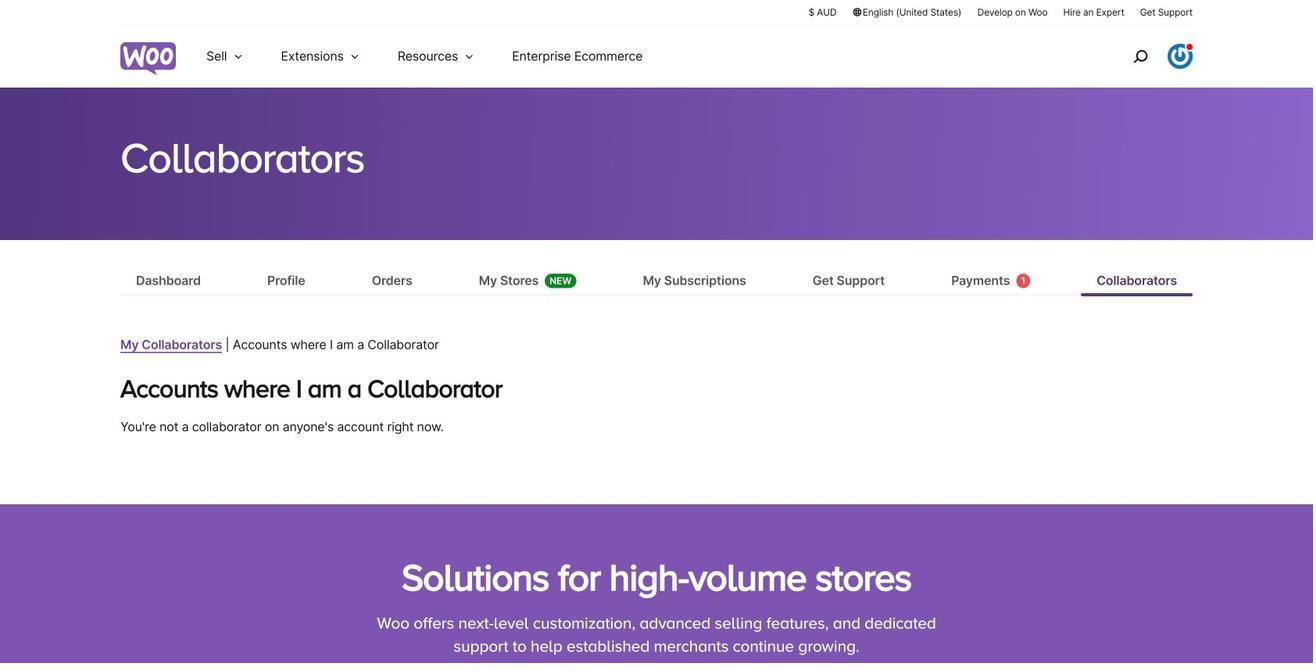 Task type: vqa. For each thing, say whether or not it's contained in the screenshot.
Open account menu icon
yes



Task type: locate. For each thing, give the bounding box(es) containing it.
open account menu image
[[1168, 44, 1193, 69]]

service navigation menu element
[[1100, 31, 1193, 82]]

search image
[[1128, 44, 1153, 69]]



